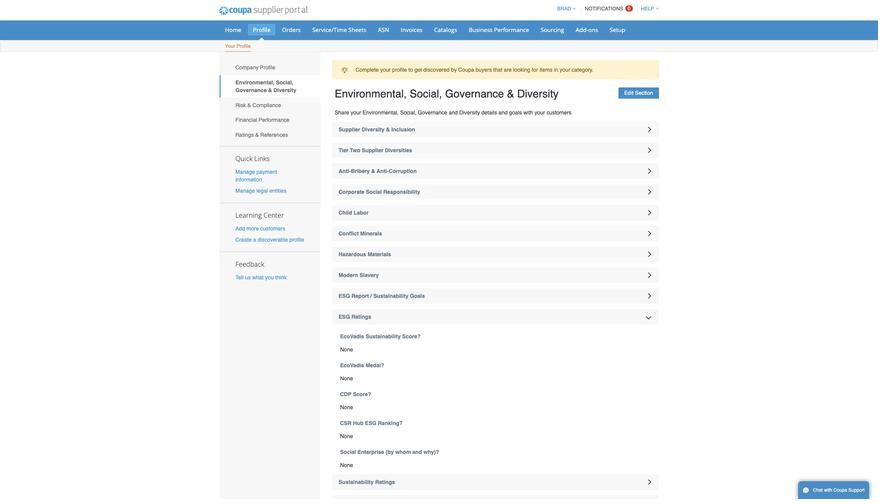 Task type: vqa. For each thing, say whether or not it's contained in the screenshot.
2nd the ESG from the bottom
no



Task type: describe. For each thing, give the bounding box(es) containing it.
csr hub esg ranking?
[[340, 420, 403, 427]]

/
[[370, 293, 372, 299]]

labor
[[354, 210, 369, 216]]

(by
[[386, 449, 394, 455]]

0 horizontal spatial customers
[[260, 226, 285, 232]]

in
[[554, 67, 558, 73]]

materials
[[368, 251, 391, 258]]

conflict
[[339, 231, 359, 237]]

1 vertical spatial social,
[[410, 88, 442, 100]]

2 horizontal spatial and
[[499, 110, 508, 116]]

add-ons link
[[571, 24, 603, 35]]

complete your profile to get discovered by coupa buyers that are looking for items in your category. alert
[[332, 60, 659, 80]]

ons
[[588, 26, 598, 34]]

modern slavery button
[[332, 268, 659, 283]]

hazardous
[[339, 251, 366, 258]]

risk
[[235, 102, 246, 108]]

ratings for sustainability
[[375, 479, 395, 486]]

you
[[265, 275, 274, 281]]

more
[[247, 226, 259, 232]]

manage for manage payment information
[[235, 169, 255, 175]]

create a discoverable profile
[[235, 237, 304, 243]]

esg ratings button
[[332, 309, 659, 325]]

supplier diversity & inclusion heading
[[332, 122, 659, 137]]

tier
[[339, 147, 348, 153]]

cdp score?
[[340, 391, 371, 398]]

section
[[635, 90, 653, 96]]

your right 'share'
[[351, 110, 361, 116]]

diversity up risk & compliance link
[[274, 87, 296, 93]]

4 none from the top
[[340, 433, 353, 440]]

0 horizontal spatial score?
[[353, 391, 371, 398]]

your profile
[[225, 43, 251, 49]]

tier two supplier diversities
[[339, 147, 412, 153]]

sustainability ratings
[[339, 479, 395, 486]]

legal
[[256, 188, 268, 194]]

supplier inside dropdown button
[[339, 126, 360, 133]]

0 vertical spatial profile
[[253, 26, 270, 34]]

tier two supplier diversities heading
[[332, 143, 659, 158]]

ecovadis for ecovadis medal?
[[340, 363, 364, 369]]

add-ons
[[576, 26, 598, 34]]

0
[[628, 5, 631, 11]]

invoices link
[[396, 24, 428, 35]]

0 vertical spatial customers
[[547, 110, 572, 116]]

medal?
[[366, 363, 384, 369]]

sustainability ratings heading
[[332, 475, 659, 490]]

sheets
[[348, 26, 366, 34]]

share
[[335, 110, 349, 116]]

two
[[350, 147, 360, 153]]

& inside environmental, social, governance & diversity link
[[268, 87, 272, 93]]

setup
[[610, 26, 625, 34]]

corporate social responsibility heading
[[332, 184, 659, 200]]

1 horizontal spatial score?
[[402, 334, 421, 340]]

edit section
[[624, 90, 653, 96]]

inclusion
[[391, 126, 415, 133]]

conflict minerals heading
[[332, 226, 659, 241]]

get
[[414, 67, 422, 73]]

slavery
[[360, 272, 379, 278]]

quick
[[235, 154, 253, 163]]

social enterprise (by whom and why)?
[[340, 449, 439, 455]]

service/time
[[312, 26, 347, 34]]

coupa inside alert
[[458, 67, 474, 73]]

environmental, social, governance & diversity link
[[219, 75, 320, 98]]

invoices
[[401, 26, 423, 34]]

notifications 0
[[585, 5, 631, 12]]

quick links
[[235, 154, 270, 163]]

add-
[[576, 26, 588, 34]]

hub
[[353, 420, 364, 427]]

diversity down the for
[[517, 88, 559, 100]]

& up goals on the top
[[507, 88, 514, 100]]

ecovadis medal?
[[340, 363, 384, 369]]

edit section link
[[619, 88, 659, 99]]

whom
[[395, 449, 411, 455]]

performance for financial performance
[[259, 117, 289, 123]]

your right goals on the top
[[535, 110, 545, 116]]

hazardous materials heading
[[332, 247, 659, 262]]

coupa inside button
[[834, 488, 847, 493]]

0 horizontal spatial and
[[412, 449, 422, 455]]

ratings & references
[[235, 132, 288, 138]]

performance for business performance
[[494, 26, 529, 34]]

learning
[[235, 211, 262, 220]]

complete
[[356, 67, 379, 73]]

3 none from the top
[[340, 405, 353, 411]]

anti-bribery & anti-corruption
[[339, 168, 417, 174]]

tell
[[235, 275, 244, 281]]

compliance
[[253, 102, 281, 108]]

1 vertical spatial profile
[[289, 237, 304, 243]]

0 vertical spatial environmental,
[[235, 79, 274, 86]]

profile for your profile
[[237, 43, 251, 49]]

minerals
[[360, 231, 382, 237]]

edit
[[624, 90, 634, 96]]

ratings & references link
[[219, 128, 320, 142]]

1 vertical spatial social
[[340, 449, 356, 455]]

modern slavery heading
[[332, 268, 659, 283]]

csr
[[340, 420, 352, 427]]

hazardous materials
[[339, 251, 391, 258]]

financial
[[235, 117, 257, 123]]

company
[[235, 65, 259, 71]]

1 anti- from the left
[[339, 168, 351, 174]]

esg report / sustainability goals
[[339, 293, 425, 299]]

company profile link
[[219, 60, 320, 75]]

catalogs link
[[429, 24, 462, 35]]

financial performance link
[[219, 113, 320, 128]]

sustainability ratings button
[[332, 475, 659, 490]]

sustainability inside sustainability ratings dropdown button
[[339, 479, 374, 486]]

complete your profile to get discovered by coupa buyers that are looking for items in your category.
[[356, 67, 594, 73]]

anti-bribery & anti-corruption heading
[[332, 164, 659, 179]]

manage payment information link
[[235, 169, 277, 183]]

for
[[532, 67, 538, 73]]

social inside dropdown button
[[366, 189, 382, 195]]

notifications
[[585, 6, 623, 12]]

manage legal entities
[[235, 188, 286, 194]]

& inside risk & compliance link
[[247, 102, 251, 108]]

esg report / sustainability goals heading
[[332, 288, 659, 304]]

asn link
[[373, 24, 394, 35]]

learning center
[[235, 211, 284, 220]]

buyers
[[476, 67, 492, 73]]

1 vertical spatial environmental,
[[335, 88, 407, 100]]

catalogs
[[434, 26, 457, 34]]

us
[[245, 275, 251, 281]]

2 anti- from the left
[[377, 168, 389, 174]]

corporate
[[339, 189, 364, 195]]

anti-bribery & anti-corruption button
[[332, 164, 659, 179]]

0 vertical spatial with
[[524, 110, 533, 116]]



Task type: locate. For each thing, give the bounding box(es) containing it.
performance up the references
[[259, 117, 289, 123]]

& inside anti-bribery & anti-corruption dropdown button
[[371, 168, 375, 174]]

manage inside manage payment information
[[235, 169, 255, 175]]

brad link
[[554, 6, 576, 12]]

0 vertical spatial manage
[[235, 169, 255, 175]]

none down "csr"
[[340, 433, 353, 440]]

child labor button
[[332, 205, 659, 221]]

social left enterprise at left
[[340, 449, 356, 455]]

navigation containing notifications 0
[[554, 1, 659, 16]]

service/time sheets
[[312, 26, 366, 34]]

conflict minerals
[[339, 231, 382, 237]]

0 vertical spatial supplier
[[339, 126, 360, 133]]

1 horizontal spatial social
[[366, 189, 382, 195]]

0 vertical spatial social
[[366, 189, 382, 195]]

your
[[225, 43, 235, 49]]

1 vertical spatial esg
[[339, 314, 350, 320]]

tell us what you think
[[235, 275, 287, 281]]

profile right your
[[237, 43, 251, 49]]

profile down coupa supplier portal image
[[253, 26, 270, 34]]

1 horizontal spatial anti-
[[377, 168, 389, 174]]

coupa supplier portal image
[[213, 1, 313, 20]]

1 horizontal spatial customers
[[547, 110, 572, 116]]

and right whom
[[412, 449, 422, 455]]

and
[[449, 110, 458, 116], [499, 110, 508, 116], [412, 449, 422, 455]]

diversity up tier two supplier diversities
[[362, 126, 385, 133]]

social,
[[276, 79, 293, 86], [410, 88, 442, 100], [400, 110, 416, 116]]

business performance
[[469, 26, 529, 34]]

ratings for esg
[[352, 314, 371, 320]]

ranking?
[[378, 420, 403, 427]]

1 vertical spatial supplier
[[362, 147, 383, 153]]

center
[[264, 211, 284, 220]]

coupa left support
[[834, 488, 847, 493]]

manage payment information
[[235, 169, 277, 183]]

your right in
[[560, 67, 570, 73]]

ecovadis down the esg ratings in the bottom left of the page
[[340, 334, 364, 340]]

0 horizontal spatial with
[[524, 110, 533, 116]]

social down anti-bribery & anti-corruption
[[366, 189, 382, 195]]

0 vertical spatial score?
[[402, 334, 421, 340]]

ecovadis for ecovadis sustainability score?
[[340, 334, 364, 340]]

what
[[252, 275, 264, 281]]

tier two supplier diversities button
[[332, 143, 659, 158]]

bribery
[[351, 168, 370, 174]]

0 horizontal spatial social
[[340, 449, 356, 455]]

with right goals on the top
[[524, 110, 533, 116]]

1 horizontal spatial environmental, social, governance & diversity
[[335, 88, 559, 100]]

orders
[[282, 26, 301, 34]]

cdp
[[340, 391, 351, 398]]

report
[[352, 293, 369, 299]]

& up risk & compliance link
[[268, 87, 272, 93]]

orders link
[[277, 24, 306, 35]]

0 vertical spatial social,
[[276, 79, 293, 86]]

company profile
[[235, 65, 275, 71]]

ecovadis left 'medal?'
[[340, 363, 364, 369]]

2 vertical spatial environmental,
[[363, 110, 399, 116]]

none
[[340, 347, 353, 353], [340, 376, 353, 382], [340, 405, 353, 411], [340, 433, 353, 440], [340, 462, 353, 469]]

1 vertical spatial sustainability
[[366, 334, 401, 340]]

social, up inclusion
[[400, 110, 416, 116]]

performance inside business performance link
[[494, 26, 529, 34]]

home link
[[220, 24, 246, 35]]

that
[[493, 67, 502, 73]]

esg for esg report / sustainability goals
[[339, 293, 350, 299]]

0 horizontal spatial environmental, social, governance & diversity
[[235, 79, 296, 93]]

2 vertical spatial profile
[[260, 65, 275, 71]]

1 horizontal spatial and
[[449, 110, 458, 116]]

& right risk
[[247, 102, 251, 108]]

1 vertical spatial customers
[[260, 226, 285, 232]]

0 vertical spatial esg
[[339, 293, 350, 299]]

category.
[[572, 67, 594, 73]]

environmental, down company profile
[[235, 79, 274, 86]]

manage up information
[[235, 169, 255, 175]]

modern
[[339, 272, 358, 278]]

0 vertical spatial coupa
[[458, 67, 474, 73]]

0 horizontal spatial anti-
[[339, 168, 351, 174]]

sustainability right '/'
[[373, 293, 409, 299]]

tell us what you think button
[[235, 274, 287, 282]]

asn
[[378, 26, 389, 34]]

to
[[408, 67, 413, 73]]

2 manage from the top
[[235, 188, 255, 194]]

sustainability inside "esg report / sustainability goals" 'dropdown button'
[[373, 293, 409, 299]]

1 vertical spatial ratings
[[352, 314, 371, 320]]

references
[[260, 132, 288, 138]]

score?
[[402, 334, 421, 340], [353, 391, 371, 398]]

0 horizontal spatial coupa
[[458, 67, 474, 73]]

profile link
[[248, 24, 275, 35]]

1 vertical spatial performance
[[259, 117, 289, 123]]

1 horizontal spatial supplier
[[362, 147, 383, 153]]

& left inclusion
[[386, 126, 390, 133]]

and left details
[[449, 110, 458, 116]]

anti- up the corporate social responsibility
[[377, 168, 389, 174]]

ecovadis sustainability score?
[[340, 334, 421, 340]]

environmental, social, governance & diversity
[[235, 79, 296, 93], [335, 88, 559, 100]]

add
[[235, 226, 245, 232]]

links
[[254, 154, 270, 163]]

esg ratings
[[339, 314, 371, 320]]

0 vertical spatial sustainability
[[373, 293, 409, 299]]

1 horizontal spatial coupa
[[834, 488, 847, 493]]

1 ecovadis from the top
[[340, 334, 364, 340]]

sourcing
[[541, 26, 564, 34]]

esg for esg ratings
[[339, 314, 350, 320]]

2 vertical spatial esg
[[365, 420, 376, 427]]

entities
[[269, 188, 286, 194]]

your right complete
[[380, 67, 391, 73]]

0 vertical spatial profile
[[392, 67, 407, 73]]

diversity inside dropdown button
[[362, 126, 385, 133]]

sustainability
[[373, 293, 409, 299], [366, 334, 401, 340], [339, 479, 374, 486]]

& inside 'supplier diversity & inclusion' dropdown button
[[386, 126, 390, 133]]

setup link
[[605, 24, 630, 35]]

2 vertical spatial sustainability
[[339, 479, 374, 486]]

brad
[[557, 6, 571, 12]]

esg inside esg ratings dropdown button
[[339, 314, 350, 320]]

your profile link
[[225, 42, 251, 52]]

create
[[235, 237, 252, 243]]

business
[[469, 26, 493, 34]]

modern slavery
[[339, 272, 379, 278]]

why)?
[[424, 449, 439, 455]]

sustainability up 'medal?'
[[366, 334, 401, 340]]

manage
[[235, 169, 255, 175], [235, 188, 255, 194]]

1 vertical spatial ecovadis
[[340, 363, 364, 369]]

responsibility
[[383, 189, 420, 195]]

1 vertical spatial with
[[824, 488, 832, 493]]

0 vertical spatial performance
[[494, 26, 529, 34]]

1 none from the top
[[340, 347, 353, 353]]

esg inside "esg report / sustainability goals" 'dropdown button'
[[339, 293, 350, 299]]

social
[[366, 189, 382, 195], [340, 449, 356, 455]]

hazardous materials button
[[332, 247, 659, 262]]

none down cdp
[[340, 405, 353, 411]]

and left goals on the top
[[499, 110, 508, 116]]

profile for company profile
[[260, 65, 275, 71]]

risk & compliance link
[[219, 98, 320, 113]]

help link
[[638, 6, 659, 12]]

anti- down tier
[[339, 168, 351, 174]]

& right bribery
[[371, 168, 375, 174]]

social, down company profile link
[[276, 79, 293, 86]]

navigation
[[554, 1, 659, 16]]

1 vertical spatial score?
[[353, 391, 371, 398]]

heading
[[332, 496, 659, 499]]

1 horizontal spatial profile
[[392, 67, 407, 73]]

& inside ratings & references link
[[255, 132, 259, 138]]

supplier
[[339, 126, 360, 133], [362, 147, 383, 153]]

esg ratings heading
[[332, 309, 659, 325]]

environmental, social, governance & diversity up compliance
[[235, 79, 296, 93]]

1 horizontal spatial with
[[824, 488, 832, 493]]

manage down information
[[235, 188, 255, 194]]

with right chat
[[824, 488, 832, 493]]

2 vertical spatial ratings
[[375, 479, 395, 486]]

ratings down financial
[[235, 132, 254, 138]]

add more customers link
[[235, 226, 285, 232]]

diversity left details
[[459, 110, 480, 116]]

home
[[225, 26, 241, 34]]

0 horizontal spatial performance
[[259, 117, 289, 123]]

0 horizontal spatial supplier
[[339, 126, 360, 133]]

ratings down report
[[352, 314, 371, 320]]

1 vertical spatial coupa
[[834, 488, 847, 493]]

coupa right "by"
[[458, 67, 474, 73]]

2 horizontal spatial ratings
[[375, 479, 395, 486]]

child
[[339, 210, 352, 216]]

supplier inside dropdown button
[[362, 147, 383, 153]]

1 vertical spatial manage
[[235, 188, 255, 194]]

2 none from the top
[[340, 376, 353, 382]]

coupa
[[458, 67, 474, 73], [834, 488, 847, 493]]

governance
[[235, 87, 267, 93], [445, 88, 504, 100], [418, 110, 447, 116]]

5 none from the top
[[340, 462, 353, 469]]

none up "sustainability ratings"
[[340, 462, 353, 469]]

0 vertical spatial ecovadis
[[340, 334, 364, 340]]

with inside button
[[824, 488, 832, 493]]

looking
[[513, 67, 530, 73]]

performance inside financial performance link
[[259, 117, 289, 123]]

1 vertical spatial profile
[[237, 43, 251, 49]]

sustainability down enterprise at left
[[339, 479, 374, 486]]

profile inside alert
[[392, 67, 407, 73]]

1 horizontal spatial ratings
[[352, 314, 371, 320]]

your
[[380, 67, 391, 73], [560, 67, 570, 73], [351, 110, 361, 116], [535, 110, 545, 116]]

help
[[641, 6, 654, 12]]

chat
[[813, 488, 823, 493]]

0 vertical spatial ratings
[[235, 132, 254, 138]]

0 horizontal spatial profile
[[289, 237, 304, 243]]

0 horizontal spatial ratings
[[235, 132, 254, 138]]

profile right "discoverable"
[[289, 237, 304, 243]]

none up ecovadis medal?
[[340, 347, 353, 353]]

social, down get
[[410, 88, 442, 100]]

profile
[[253, 26, 270, 34], [237, 43, 251, 49], [260, 65, 275, 71]]

supplier right two
[[362, 147, 383, 153]]

supplier diversity & inclusion button
[[332, 122, 659, 137]]

share your environmental, social, governance and diversity details and goals with your customers
[[335, 110, 572, 116]]

sourcing link
[[536, 24, 569, 35]]

financial performance
[[235, 117, 289, 123]]

environmental, up supplier diversity & inclusion
[[363, 110, 399, 116]]

2 vertical spatial social,
[[400, 110, 416, 116]]

ratings down social enterprise (by whom and why)?
[[375, 479, 395, 486]]

profile inside "link"
[[237, 43, 251, 49]]

supplier down 'share'
[[339, 126, 360, 133]]

environmental, social, governance & diversity inside environmental, social, governance & diversity link
[[235, 79, 296, 93]]

child labor heading
[[332, 205, 659, 221]]

1 horizontal spatial performance
[[494, 26, 529, 34]]

profile left to
[[392, 67, 407, 73]]

environmental, social, governance & diversity up share your environmental, social, governance and diversity details and goals with your customers
[[335, 88, 559, 100]]

profile up environmental, social, governance & diversity link
[[260, 65, 275, 71]]

performance right "business"
[[494, 26, 529, 34]]

manage for manage legal entities
[[235, 188, 255, 194]]

& down financial performance
[[255, 132, 259, 138]]

1 manage from the top
[[235, 169, 255, 175]]

2 ecovadis from the top
[[340, 363, 364, 369]]

environmental, down complete
[[335, 88, 407, 100]]

none up cdp
[[340, 376, 353, 382]]

&
[[268, 87, 272, 93], [507, 88, 514, 100], [247, 102, 251, 108], [386, 126, 390, 133], [255, 132, 259, 138], [371, 168, 375, 174]]

enterprise
[[358, 449, 384, 455]]



